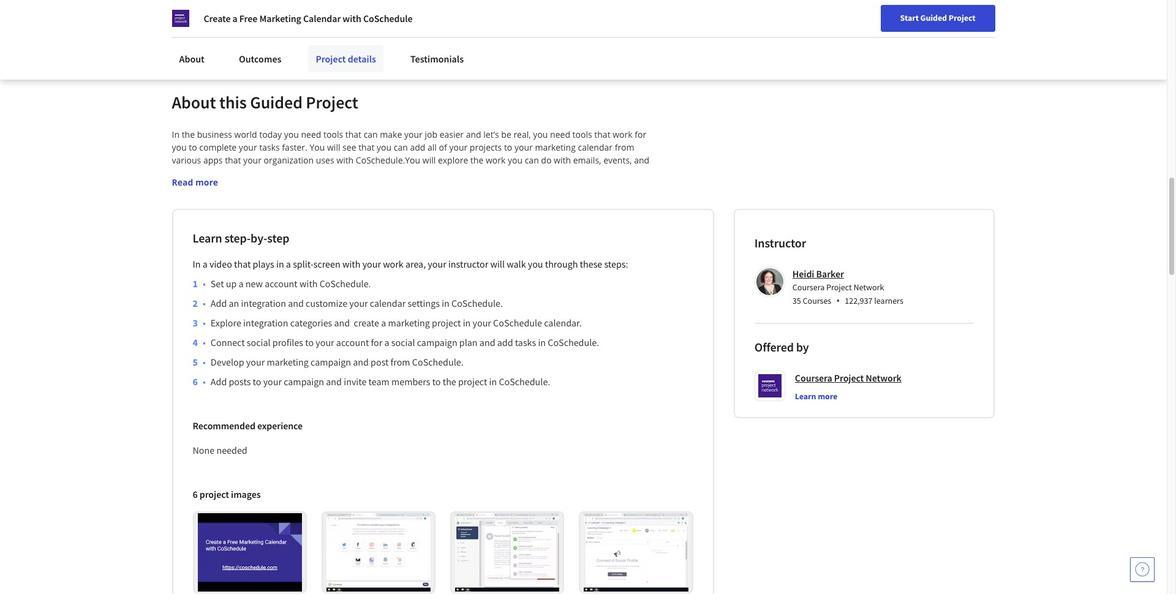 Task type: locate. For each thing, give the bounding box(es) containing it.
job up all
[[425, 129, 437, 140]]

this down the explore
[[457, 167, 471, 179]]

0 horizontal spatial add
[[410, 141, 425, 153]]

0 vertical spatial job
[[373, 5, 386, 18]]

0 horizontal spatial coschedule
[[172, 180, 219, 192]]

calendar.
[[544, 317, 582, 329]]

in left video
[[193, 258, 201, 270]]

1 vertical spatial add
[[211, 375, 227, 388]]

about up business
[[172, 91, 216, 113]]

you
[[284, 129, 299, 140], [533, 129, 548, 140], [172, 141, 187, 153], [377, 141, 392, 153], [508, 154, 523, 166], [506, 167, 521, 179], [573, 167, 588, 179], [172, 193, 187, 205], [528, 258, 543, 270]]

more
[[195, 176, 218, 188], [818, 391, 838, 402]]

1 vertical spatial tasks
[[259, 141, 280, 153]]

0 horizontal spatial create
[[231, 180, 256, 192]]

1 horizontal spatial tasks
[[388, 5, 409, 18]]

0 horizontal spatial for
[[371, 336, 382, 349]]

1 vertical spatial projects
[[535, 180, 567, 192]]

a left video
[[203, 258, 208, 270]]

• left posts
[[203, 375, 206, 388]]

• left "an"
[[203, 297, 206, 309]]

0 vertical spatial add
[[211, 297, 227, 309]]

tasks up technologies
[[388, 5, 409, 18]]

project down "barker"
[[826, 282, 852, 293]]

solving
[[297, 5, 326, 18]]

0 horizontal spatial tasks
[[259, 141, 280, 153]]

1 horizontal spatial guided
[[920, 12, 947, 23]]

project inside heidi barker coursera project network 35 courses • 122,937 learners
[[826, 282, 852, 293]]

calendar up • explore integration categories and  create a marketing project in your coschedule calendar. at the left bottom of page
[[370, 297, 406, 309]]

calendar
[[578, 141, 613, 153], [309, 180, 343, 192], [370, 297, 406, 309]]

tasks down the today
[[259, 141, 280, 153]]

will up uses
[[327, 141, 340, 153]]

project down plan
[[458, 375, 487, 388]]

need
[[301, 129, 321, 140], [550, 129, 570, 140]]

project inside the start guided project button
[[949, 12, 976, 23]]

1 vertical spatial account
[[336, 336, 369, 349]]

0 vertical spatial on
[[238, 5, 249, 18]]

2 horizontal spatial coschedule
[[493, 317, 542, 329]]

1 add from the top
[[211, 297, 227, 309]]

0 horizontal spatial from
[[391, 356, 410, 368]]

job up technologies
[[373, 5, 386, 18]]

0 vertical spatial learn
[[193, 230, 222, 246]]

1 vertical spatial for
[[371, 336, 382, 349]]

1 horizontal spatial job
[[425, 129, 437, 140]]

1 vertical spatial from
[[391, 356, 410, 368]]

1 vertical spatial add
[[497, 336, 513, 349]]

from
[[615, 141, 634, 153], [391, 356, 410, 368]]

guided
[[920, 12, 947, 23], [250, 91, 303, 113]]

1 horizontal spatial add
[[497, 336, 513, 349]]

1 vertical spatial about
[[172, 91, 216, 113]]

add left posts
[[211, 375, 227, 388]]

video
[[209, 258, 232, 270]]

coschedule left "calendar."
[[493, 317, 542, 329]]

project,
[[473, 167, 504, 179]]

campaign
[[441, 180, 480, 192], [417, 336, 457, 349], [311, 356, 351, 368], [284, 375, 324, 388]]

for
[[635, 129, 646, 140], [371, 336, 382, 349]]

add
[[410, 141, 425, 153], [497, 336, 513, 349]]

0 horizontal spatial need
[[301, 129, 321, 140]]

projects down how
[[535, 180, 567, 192]]

learn more
[[795, 391, 838, 402]]

1 vertical spatial integration
[[243, 317, 288, 329]]

create
[[231, 180, 256, 192], [354, 317, 379, 329]]

6 project images
[[193, 488, 261, 500]]

a right focuses
[[409, 180, 414, 192]]

0 horizontal spatial learn
[[193, 230, 222, 246]]

1 horizontal spatial world
[[347, 5, 371, 18]]

experience up using at the top of the page
[[251, 5, 295, 18]]

gain
[[189, 5, 208, 18]]

0 vertical spatial from
[[615, 141, 634, 153]]

and down uses
[[323, 167, 339, 179]]

and left let's
[[466, 129, 481, 140]]

projects down let's
[[470, 141, 502, 153]]

integration
[[241, 297, 286, 309], [243, 317, 288, 329]]

0 horizontal spatial projects
[[470, 141, 502, 153]]

0 vertical spatial for
[[635, 129, 646, 140]]

the
[[283, 25, 297, 37], [182, 129, 195, 140], [470, 154, 484, 166], [443, 375, 456, 388]]

0 vertical spatial calendar
[[578, 141, 613, 153]]

tools up 'you' on the top left of the page
[[323, 129, 343, 140]]

0 horizontal spatial social
[[247, 336, 271, 349]]

area,
[[406, 258, 426, 270]]

project left details
[[316, 53, 346, 65]]

in a video that plays in a split-screen with your work area, your instructor will walk you through these steps:
[[193, 258, 628, 270]]

1 vertical spatial guided
[[250, 91, 303, 113]]

world inside in the business world today you need tools that can make your job easier and let's be real, you need tools that work for you to complete your tasks faster. you will see that you can add all of your projects to your marketing calendar from various apps that your organization uses with coschedule.you will explore the work you can do with emails, events, and website content with imessage, slack, and gmail within coschedule.  in this project, you will see how you can use coschedule to create a marketing calendar that focuses on a social campaign to keep your projects organized and save you time.
[[234, 129, 257, 140]]

1 vertical spatial more
[[818, 391, 838, 402]]

None search field
[[175, 8, 469, 32]]

can
[[364, 129, 378, 140], [394, 141, 408, 153], [525, 154, 539, 166], [590, 167, 605, 179]]

gmail
[[341, 167, 364, 179]]

0 vertical spatial network
[[854, 282, 884, 293]]

in down the explore
[[447, 167, 454, 179]]

add inside in the business world today you need tools that can make your job easier and let's be real, you need tools that work for you to complete your tasks faster. you will see that you can add all of your projects to your marketing calendar from various apps that your organization uses with coschedule.you will explore the work you can do with emails, events, and website content with imessage, slack, and gmail within coschedule.  in this project, you will see how you can use coschedule to create a marketing calendar that focuses on a social campaign to keep your projects organized and save you time.
[[410, 141, 425, 153]]

offered by
[[755, 339, 809, 355]]

0 vertical spatial add
[[410, 141, 425, 153]]

guided right "start"
[[920, 12, 947, 23]]

coursera inside heidi barker coursera project network 35 courses • 122,937 learners
[[793, 282, 825, 293]]

project
[[949, 12, 976, 23], [316, 53, 346, 65], [306, 91, 358, 113], [826, 282, 852, 293], [834, 372, 864, 384]]

a down "imessage,"
[[259, 180, 263, 192]]

1 horizontal spatial social
[[391, 336, 415, 349]]

create down • add an integration and customize your calendar settings in coschedule.
[[354, 317, 379, 329]]

2 vertical spatial tasks
[[515, 336, 536, 349]]

experience right the recommended at the left bottom
[[257, 420, 303, 432]]

account down the plays
[[265, 277, 298, 290]]

real,
[[514, 129, 531, 140]]

work up project,
[[486, 154, 506, 166]]

1 vertical spatial project
[[458, 375, 487, 388]]

1 vertical spatial job
[[425, 129, 437, 140]]

this
[[219, 91, 247, 113], [457, 167, 471, 179]]

1 horizontal spatial account
[[336, 336, 369, 349]]

2 horizontal spatial in
[[447, 167, 454, 179]]

1 vertical spatial calendar
[[309, 180, 343, 192]]

0 horizontal spatial account
[[265, 277, 298, 290]]

courses
[[803, 295, 831, 306]]

1 vertical spatial experience
[[257, 420, 303, 432]]

and down the • develop your marketing campaign and post from coschedule.
[[326, 375, 342, 388]]

2 vertical spatial in
[[193, 258, 201, 270]]

more down 'coursera project network'
[[818, 391, 838, 402]]

coursera down 'heidi'
[[793, 282, 825, 293]]

4 click to expand item image from the left
[[584, 513, 688, 592]]

to down project,
[[482, 180, 490, 192]]

world
[[347, 5, 371, 18], [234, 129, 257, 140]]

to
[[189, 141, 197, 153], [504, 141, 512, 153], [221, 180, 229, 192], [482, 180, 490, 192], [305, 336, 314, 349], [253, 375, 261, 388], [432, 375, 441, 388]]

• add posts to your campaign and invite team members to the project in coschedule.
[[203, 375, 550, 388]]

1 horizontal spatial more
[[818, 391, 838, 402]]

experience
[[251, 5, 295, 18], [257, 420, 303, 432]]

2 vertical spatial work
[[383, 258, 404, 270]]

learn for learn more
[[795, 391, 816, 402]]

0 horizontal spatial more
[[195, 176, 218, 188]]

recommended experience
[[193, 420, 303, 432]]

0 vertical spatial about
[[179, 53, 205, 65]]

posts
[[229, 375, 251, 388]]

will down all
[[423, 154, 436, 166]]

marketing down "imessage,"
[[266, 180, 306, 192]]

settings
[[408, 297, 440, 309]]

build confidence using the latest tools and technologies
[[189, 25, 416, 37]]

world left the today
[[234, 129, 257, 140]]

none
[[193, 444, 215, 456]]

2 add from the top
[[211, 375, 227, 388]]

learn inside button
[[795, 391, 816, 402]]

0 vertical spatial project
[[432, 317, 461, 329]]

coursera up learn more button
[[795, 372, 832, 384]]

0 vertical spatial projects
[[470, 141, 502, 153]]

1 vertical spatial see
[[538, 167, 552, 179]]

1 vertical spatial learn
[[795, 391, 816, 402]]

0 vertical spatial coschedule
[[363, 12, 413, 25]]

social left "profiles"
[[247, 336, 271, 349]]

with down split-
[[300, 277, 318, 290]]

in up the various
[[172, 129, 179, 140]]

in
[[276, 258, 284, 270], [442, 297, 450, 309], [463, 317, 471, 329], [538, 336, 546, 349], [489, 375, 497, 388]]

learn step-by-step
[[193, 230, 289, 246]]

tools
[[323, 25, 344, 37], [323, 129, 343, 140], [573, 129, 592, 140]]

1 vertical spatial network
[[866, 372, 902, 384]]

coschedule.you
[[356, 154, 420, 166]]

emails,
[[573, 154, 601, 166]]

1 horizontal spatial from
[[615, 141, 634, 153]]

1 horizontal spatial create
[[354, 317, 379, 329]]

account up the • develop your marketing campaign and post from coschedule.
[[336, 336, 369, 349]]

0 vertical spatial work
[[613, 129, 633, 140]]

keep
[[492, 180, 512, 192]]

0 vertical spatial tasks
[[388, 5, 409, 18]]

a down • explore integration categories and  create a marketing project in your coschedule calendar. at the left bottom of page
[[384, 336, 389, 349]]

1 vertical spatial in
[[447, 167, 454, 179]]

1 horizontal spatial this
[[457, 167, 471, 179]]

testimonials
[[410, 53, 464, 65]]

1 horizontal spatial in
[[193, 258, 201, 270]]

you down emails,
[[573, 167, 588, 179]]

heidi barker link
[[793, 268, 844, 280]]

your right complete
[[239, 141, 257, 153]]

coursera inside coursera project network link
[[795, 372, 832, 384]]

0 horizontal spatial on
[[238, 5, 249, 18]]

your right keep
[[514, 180, 532, 192]]

0 horizontal spatial calendar
[[309, 180, 343, 192]]

this up business
[[219, 91, 247, 113]]

2 vertical spatial calendar
[[370, 297, 406, 309]]

create inside in the business world today you need tools that can make your job easier and let's be real, you need tools that work for you to complete your tasks faster. you will see that you can add all of your projects to your marketing calendar from various apps that your organization uses with coschedule.you will explore the work you can do with emails, events, and website content with imessage, slack, and gmail within coschedule.  in this project, you will see how you can use coschedule to create a marketing calendar that focuses on a social campaign to keep your projects organized and save you time.
[[231, 180, 256, 192]]

0 horizontal spatial in
[[172, 129, 179, 140]]

using
[[259, 25, 282, 37]]

need up 'you' on the top left of the page
[[301, 129, 321, 140]]

need up do
[[550, 129, 570, 140]]

create down content on the top of the page
[[231, 180, 256, 192]]

• for • develop your marketing campaign and post from coschedule.
[[203, 356, 206, 368]]

offered
[[755, 339, 794, 355]]

you up coschedule.you
[[377, 141, 392, 153]]

0 vertical spatial account
[[265, 277, 298, 290]]

plays
[[253, 258, 274, 270]]

the down marketing
[[283, 25, 297, 37]]

about
[[179, 53, 205, 65], [172, 91, 216, 113]]

1 vertical spatial this
[[457, 167, 471, 179]]

1 horizontal spatial learn
[[795, 391, 816, 402]]

instructor
[[448, 258, 488, 270]]

guided up the today
[[250, 91, 303, 113]]

your up posts
[[246, 356, 265, 368]]

from inside in the business world today you need tools that can make your job easier and let's be real, you need tools that work for you to complete your tasks faster. you will see that you can add all of your projects to your marketing calendar from various apps that your organization uses with coschedule.you will explore the work you can do with emails, events, and website content with imessage, slack, and gmail within coschedule.  in this project, you will see how you can use coschedule to create a marketing calendar that focuses on a social campaign to keep your projects organized and save you time.
[[615, 141, 634, 153]]

uses
[[316, 154, 334, 166]]

0 horizontal spatial world
[[234, 129, 257, 140]]

the up project,
[[470, 154, 484, 166]]

on up confidence
[[238, 5, 249, 18]]

a
[[233, 12, 238, 25], [259, 180, 263, 192], [409, 180, 414, 192], [203, 258, 208, 270], [286, 258, 291, 270], [239, 277, 244, 290], [381, 317, 386, 329], [384, 336, 389, 349]]

learn down 'coursera project network'
[[795, 391, 816, 402]]

1 horizontal spatial projects
[[535, 180, 567, 192]]

0 vertical spatial see
[[343, 141, 356, 153]]

details
[[348, 53, 376, 65]]

0 vertical spatial more
[[195, 176, 218, 188]]

up
[[226, 277, 237, 290]]

coschedule inside in the business world today you need tools that can make your job easier and let's be real, you need tools that work for you to complete your tasks faster. you will see that you can add all of your projects to your marketing calendar from various apps that your organization uses with coschedule.you will explore the work you can do with emails, events, and website content with imessage, slack, and gmail within coschedule.  in this project, you will see how you can use coschedule to create a marketing calendar that focuses on a social campaign to keep your projects organized and save you time.
[[172, 180, 219, 192]]

1 horizontal spatial for
[[635, 129, 646, 140]]

1 horizontal spatial on
[[396, 180, 407, 192]]

your up the • develop your marketing campaign and post from coschedule.
[[316, 336, 334, 349]]

through
[[545, 258, 578, 270]]

• left set
[[203, 277, 206, 290]]

project right "start"
[[949, 12, 976, 23]]

add left all
[[410, 141, 425, 153]]

1 vertical spatial coschedule
[[172, 180, 219, 192]]

add right plan
[[497, 336, 513, 349]]

a up • connect social profiles to your account for a social campaign plan and add tasks in coschedule.
[[381, 317, 386, 329]]

click to expand item image
[[198, 513, 302, 592], [326, 513, 431, 592], [455, 513, 560, 592], [584, 513, 688, 592]]

social inside in the business world today you need tools that can make your job easier and let's be real, you need tools that work for you to complete your tasks faster. you will see that you can add all of your projects to your marketing calendar from various apps that your organization uses with coschedule.you will explore the work you can do with emails, events, and website content with imessage, slack, and gmail within coschedule.  in this project, you will see how you can use coschedule to create a marketing calendar that focuses on a social campaign to keep your projects organized and save you time.
[[416, 180, 439, 192]]

faster.
[[282, 141, 307, 153]]

1 vertical spatial coursera
[[795, 372, 832, 384]]

more inside button
[[818, 391, 838, 402]]

network inside heidi barker coursera project network 35 courses • 122,937 learners
[[854, 282, 884, 293]]

and down • set up a new account with coschedule. in the left top of the page
[[288, 297, 304, 309]]

1 horizontal spatial work
[[486, 154, 506, 166]]

•
[[203, 277, 206, 290], [836, 294, 840, 307], [203, 297, 206, 309], [203, 317, 206, 329], [203, 336, 206, 349], [203, 356, 206, 368], [203, 375, 206, 388]]

0 vertical spatial create
[[231, 180, 256, 192]]

network
[[854, 282, 884, 293], [866, 372, 902, 384]]

1 vertical spatial world
[[234, 129, 257, 140]]

that up coschedule.you
[[358, 141, 375, 153]]

2 horizontal spatial social
[[416, 180, 439, 192]]

1 vertical spatial create
[[354, 317, 379, 329]]

project down project details
[[306, 91, 358, 113]]

create a free marketing calendar with coschedule
[[204, 12, 413, 25]]

that left make
[[345, 129, 361, 140]]

more inside button
[[195, 176, 218, 188]]

• for • connect social profiles to your account for a social campaign plan and add tasks in coschedule.
[[203, 336, 206, 349]]

1 horizontal spatial need
[[550, 129, 570, 140]]

post
[[371, 356, 389, 368]]

do
[[541, 154, 552, 166]]

0 horizontal spatial work
[[383, 258, 404, 270]]

from down • connect social profiles to your account for a social campaign plan and add tasks in coschedule.
[[391, 356, 410, 368]]

add for add posts to your campaign and invite team members to the project in coschedule.
[[211, 375, 227, 388]]

in for in a video that plays in a split-screen with your work area, your instructor will walk you through these steps:
[[193, 258, 201, 270]]

0 vertical spatial this
[[219, 91, 247, 113]]

new
[[246, 277, 263, 290]]

project details link
[[308, 45, 383, 72]]

calendar up emails,
[[578, 141, 613, 153]]

2 horizontal spatial calendar
[[578, 141, 613, 153]]

integration up "profiles"
[[243, 317, 288, 329]]

read more
[[172, 176, 218, 188]]

add left "an"
[[211, 297, 227, 309]]

connect
[[211, 336, 245, 349]]

0 vertical spatial in
[[172, 129, 179, 140]]

0 vertical spatial coursera
[[793, 282, 825, 293]]

• for • set up a new account with coschedule.
[[203, 277, 206, 290]]

coursera project network link
[[795, 371, 902, 385]]



Task type: describe. For each thing, give the bounding box(es) containing it.
3 click to expand item image from the left
[[455, 513, 560, 592]]

to right posts
[[253, 375, 261, 388]]

within
[[366, 167, 391, 179]]

images
[[231, 488, 261, 500]]

you down real,
[[508, 154, 523, 166]]

that up content on the top of the page
[[225, 154, 241, 166]]

the right "members"
[[443, 375, 456, 388]]

this inside in the business world today you need tools that can make your job easier and let's be real, you need tools that work for you to complete your tasks faster. you will see that you can add all of your projects to your marketing calendar from various apps that your organization uses with coschedule.you will explore the work you can do with emails, events, and website content with imessage, slack, and gmail within coschedule.  in this project, you will see how you can use coschedule to create a marketing calendar that focuses on a social campaign to keep your projects organized and save you time.
[[457, 167, 471, 179]]

an
[[229, 297, 239, 309]]

• explore integration categories and  create a marketing project in your coschedule calendar.
[[203, 317, 582, 329]]

shopping cart: 1 item image
[[881, 9, 904, 29]]

0 vertical spatial world
[[347, 5, 371, 18]]

your right make
[[404, 129, 423, 140]]

• connect social profiles to your account for a social campaign plan and add tasks in coschedule.
[[203, 336, 599, 349]]

set
[[211, 277, 224, 290]]

tools down the 'calendar'
[[323, 25, 344, 37]]

a left split-
[[286, 258, 291, 270]]

on inside in the business world today you need tools that can make your job easier and let's be real, you need tools that work for you to complete your tasks faster. you will see that you can add all of your projects to your marketing calendar from various apps that your organization uses with coschedule.you will explore the work you can do with emails, events, and website content with imessage, slack, and gmail within coschedule.  in this project, you will see how you can use coschedule to create a marketing calendar that focuses on a social campaign to keep your projects organized and save you time.
[[396, 180, 407, 192]]

recommended
[[193, 420, 255, 432]]

categories
[[290, 317, 332, 329]]

explore
[[438, 154, 468, 166]]

steps:
[[604, 258, 628, 270]]

project inside coursera project network link
[[834, 372, 864, 384]]

1 horizontal spatial see
[[538, 167, 552, 179]]

1 need from the left
[[301, 129, 321, 140]]

can left do
[[525, 154, 539, 166]]

heidi
[[793, 268, 814, 280]]

events,
[[603, 154, 632, 166]]

campaign down the • develop your marketing campaign and post from coschedule.
[[284, 375, 324, 388]]

technologies
[[364, 25, 416, 37]]

be
[[501, 129, 511, 140]]

by-
[[251, 230, 267, 246]]

• develop your marketing campaign and post from coschedule.
[[203, 356, 464, 368]]

walk
[[507, 258, 526, 270]]

instructor
[[755, 235, 806, 251]]

to down "be"
[[504, 141, 512, 153]]

1 click to expand item image from the left
[[198, 513, 302, 592]]

for inside in the business world today you need tools that can make your job easier and let's be real, you need tools that work for you to complete your tasks faster. you will see that you can add all of your projects to your marketing calendar from various apps that your organization uses with coschedule.you will explore the work you can do with emails, events, and website content with imessage, slack, and gmail within coschedule.  in this project, you will see how you can use coschedule to create a marketing calendar that focuses on a social campaign to keep your projects organized and save you time.
[[635, 129, 646, 140]]

website
[[172, 167, 203, 179]]

• inside heidi barker coursera project network 35 courses • 122,937 learners
[[836, 294, 840, 307]]

by
[[796, 339, 809, 355]]

project details
[[316, 53, 376, 65]]

step-
[[225, 230, 251, 246]]

various
[[172, 154, 201, 166]]

• for • explore integration categories and  create a marketing project in your coschedule calendar.
[[203, 317, 206, 329]]

english
[[932, 14, 962, 26]]

guided inside button
[[920, 12, 947, 23]]

start guided project button
[[881, 5, 995, 32]]

learn for learn step-by-step
[[193, 230, 222, 246]]

more for learn more
[[818, 391, 838, 402]]

with right the 'calendar'
[[343, 12, 361, 25]]

6
[[193, 488, 198, 500]]

0 horizontal spatial guided
[[250, 91, 303, 113]]

members
[[391, 375, 430, 388]]

to down categories at the bottom of the page
[[305, 336, 314, 349]]

with up gmail
[[336, 154, 354, 166]]

campaign up invite
[[311, 356, 351, 368]]

in the business world today you need tools that can make your job easier and let's be real, you need tools that work for you to complete your tasks faster. you will see that you can add all of your projects to your marketing calendar from various apps that your organization uses with coschedule.you will explore the work you can do with emails, events, and website content with imessage, slack, and gmail within coschedule.  in this project, you will see how you can use coschedule to create a marketing calendar that focuses on a social campaign to keep your projects organized and save you time.
[[172, 129, 652, 205]]

gain hands-on experience solving real-world job tasks
[[189, 5, 409, 18]]

your right customize
[[349, 297, 368, 309]]

how
[[554, 167, 571, 179]]

0 vertical spatial integration
[[241, 297, 286, 309]]

needed
[[216, 444, 247, 456]]

your right posts
[[263, 375, 282, 388]]

imessage,
[[257, 167, 296, 179]]

will left how
[[523, 167, 536, 179]]

2 horizontal spatial work
[[613, 129, 633, 140]]

confidence
[[212, 25, 257, 37]]

learners
[[874, 295, 903, 306]]

you up faster. at top left
[[284, 129, 299, 140]]

2 horizontal spatial tasks
[[515, 336, 536, 349]]

0 horizontal spatial see
[[343, 141, 356, 153]]

marketing down "profiles"
[[267, 356, 309, 368]]

step
[[267, 230, 289, 246]]

122,937
[[845, 295, 873, 306]]

about for about
[[179, 53, 205, 65]]

heidi barker coursera project network 35 courses • 122,937 learners
[[793, 268, 903, 307]]

today
[[259, 129, 282, 140]]

network inside coursera project network link
[[866, 372, 902, 384]]

the up the various
[[182, 129, 195, 140]]

your down real,
[[515, 141, 533, 153]]

project inside project details link
[[316, 53, 346, 65]]

complete
[[199, 141, 237, 153]]

barker
[[816, 268, 844, 280]]

• for • add posts to your campaign and invite team members to the project in coschedule.
[[203, 375, 206, 388]]

customize
[[306, 297, 347, 309]]

of
[[439, 141, 447, 153]]

tasks inside in the business world today you need tools that can make your job easier and let's be real, you need tools that work for you to complete your tasks faster. you will see that you can add all of your projects to your marketing calendar from various apps that your organization uses with coschedule.you will explore the work you can do with emails, events, and website content with imessage, slack, and gmail within coschedule.  in this project, you will see how you can use coschedule to create a marketing calendar that focuses on a social campaign to keep your projects organized and save you time.
[[259, 141, 280, 153]]

start
[[900, 12, 919, 23]]

to right "members"
[[432, 375, 441, 388]]

you right walk
[[528, 258, 543, 270]]

time.
[[189, 193, 209, 205]]

and right plan
[[480, 336, 495, 349]]

coursera project network image
[[172, 10, 189, 27]]

outcomes
[[239, 53, 281, 65]]

that left the plays
[[234, 258, 251, 270]]

2 vertical spatial project
[[200, 488, 229, 500]]

coursera project network
[[795, 372, 902, 384]]

explore
[[211, 317, 241, 329]]

build
[[189, 25, 210, 37]]

english button
[[910, 0, 984, 40]]

tools up emails,
[[573, 129, 592, 140]]

• for • add an integration and customize your calendar settings in coschedule.
[[203, 297, 206, 309]]

invite
[[344, 375, 367, 388]]

let's
[[484, 129, 499, 140]]

can left make
[[364, 129, 378, 140]]

1 horizontal spatial calendar
[[370, 297, 406, 309]]

use
[[607, 167, 621, 179]]

that down gmail
[[345, 180, 362, 192]]

more for read more
[[195, 176, 218, 188]]

create
[[204, 12, 231, 25]]

split-
[[293, 258, 313, 270]]

calendar
[[303, 12, 341, 25]]

apps
[[203, 154, 223, 166]]

campaign left plan
[[417, 336, 457, 349]]

can up organized
[[590, 167, 605, 179]]

with up how
[[554, 154, 571, 166]]

you down read
[[172, 193, 187, 205]]

your up "imessage,"
[[243, 154, 262, 166]]

heidi barker image
[[756, 268, 783, 295]]

team
[[369, 375, 390, 388]]

develop
[[211, 356, 244, 368]]

content
[[205, 167, 236, 179]]

and down • add an integration and customize your calendar settings in coschedule.
[[334, 317, 350, 329]]

read more button
[[172, 176, 218, 189]]

real-
[[328, 5, 347, 18]]

you up the various
[[172, 141, 187, 153]]

about for about this guided project
[[172, 91, 216, 113]]

and left post
[[353, 356, 369, 368]]

organized
[[569, 180, 609, 192]]

job inside in the business world today you need tools that can make your job easier and let's be real, you need tools that work for you to complete your tasks faster. you will see that you can add all of your projects to your marketing calendar from various apps that your organization uses with coschedule.you will explore the work you can do with emails, events, and website content with imessage, slack, and gmail within coschedule.  in this project, you will see how you can use coschedule to create a marketing calendar that focuses on a social campaign to keep your projects organized and save you time.
[[425, 129, 437, 140]]

your right area,
[[428, 258, 446, 270]]

with right content on the top of the page
[[238, 167, 255, 179]]

about link
[[172, 45, 212, 72]]

none needed
[[193, 444, 247, 456]]

easier
[[440, 129, 464, 140]]

you right real,
[[533, 129, 548, 140]]

coschedule. inside in the business world today you need tools that can make your job easier and let's be real, you need tools that work for you to complete your tasks faster. you will see that you can add all of your projects to your marketing calendar from various apps that your organization uses with coschedule.you will explore the work you can do with emails, events, and website content with imessage, slack, and gmail within coschedule.  in this project, you will see how you can use coschedule to create a marketing calendar that focuses on a social campaign to keep your projects organized and save you time.
[[393, 167, 442, 179]]

in for in the business world today you need tools that can make your job easier and let's be real, you need tools that work for you to complete your tasks faster. you will see that you can add all of your projects to your marketing calendar from various apps that your organization uses with coschedule.you will explore the work you can do with emails, events, and website content with imessage, slack, and gmail within coschedule.  in this project, you will see how you can use coschedule to create a marketing calendar that focuses on a social campaign to keep your projects organized and save you time.
[[172, 129, 179, 140]]

and down use
[[611, 180, 626, 192]]

marketing up • connect social profiles to your account for a social campaign plan and add tasks in coschedule.
[[388, 317, 430, 329]]

these
[[580, 258, 602, 270]]

your up • add an integration and customize your calendar settings in coschedule.
[[362, 258, 381, 270]]

your up plan
[[473, 317, 491, 329]]

0 horizontal spatial this
[[219, 91, 247, 113]]

2 click to expand item image from the left
[[326, 513, 431, 592]]

and right events,
[[634, 154, 649, 166]]

make
[[380, 129, 402, 140]]

a up confidence
[[233, 12, 238, 25]]

testimonials link
[[403, 45, 471, 72]]

you
[[310, 141, 325, 153]]

you up keep
[[506, 167, 521, 179]]

learn more button
[[795, 390, 838, 402]]

to up the various
[[189, 141, 197, 153]]

add for add an integration and customize your calendar settings in coschedule.
[[211, 297, 227, 309]]

help center image
[[1135, 562, 1150, 577]]

0 horizontal spatial job
[[373, 5, 386, 18]]

with right screen
[[342, 258, 360, 270]]

0 vertical spatial experience
[[251, 5, 295, 18]]

all
[[428, 141, 437, 153]]

will left walk
[[490, 258, 505, 270]]

marketing up do
[[535, 141, 576, 153]]

that up events,
[[594, 129, 611, 140]]

start guided project
[[900, 12, 976, 23]]

latest
[[299, 25, 322, 37]]

hands-
[[210, 5, 238, 18]]

a right up
[[239, 277, 244, 290]]

and down real-
[[346, 25, 362, 37]]

campaign inside in the business world today you need tools that can make your job easier and let's be real, you need tools that work for you to complete your tasks faster. you will see that you can add all of your projects to your marketing calendar from various apps that your organization uses with coschedule.you will explore the work you can do with emails, events, and website content with imessage, slack, and gmail within coschedule.  in this project, you will see how you can use coschedule to create a marketing calendar that focuses on a social campaign to keep your projects organized and save you time.
[[441, 180, 480, 192]]

1 horizontal spatial coschedule
[[363, 12, 413, 25]]

2 need from the left
[[550, 129, 570, 140]]

can down make
[[394, 141, 408, 153]]

to down content on the top of the page
[[221, 180, 229, 192]]

your up the explore
[[449, 141, 468, 153]]



Task type: vqa. For each thing, say whether or not it's contained in the screenshot.
DeepLearning.AI TensorFlow Developer Professional Certificate Offered by DeepLearning.AI 4 months at 5 hours per week
no



